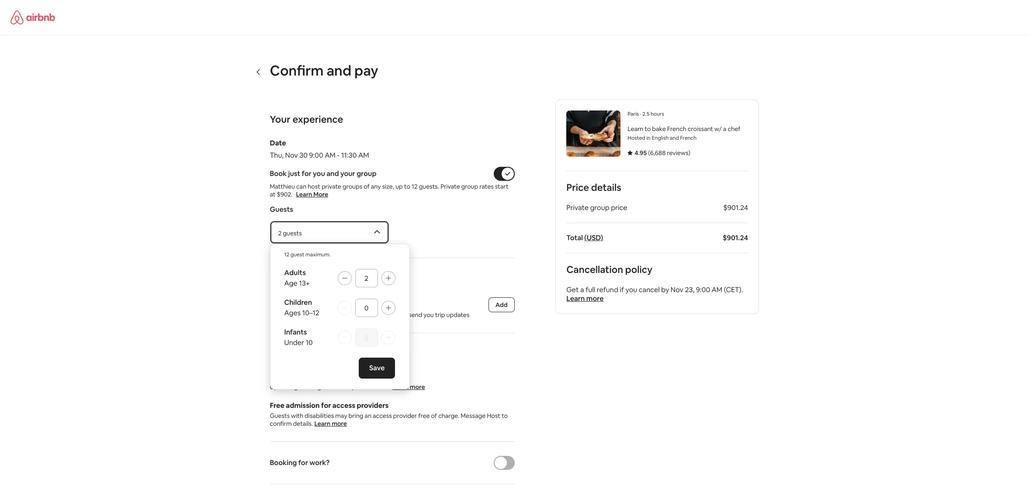 Task type: locate. For each thing, give the bounding box(es) containing it.
nov left '30'
[[285, 151, 298, 160]]

save button
[[359, 358, 395, 379]]

learn more
[[296, 191, 328, 199]]

guests with disabilities may bring an access provider free of charge. message host to confirm details.
[[270, 412, 509, 428]]

your up groups
[[341, 169, 355, 178]]

group left price
[[590, 203, 610, 213]]

and up 'private'
[[327, 169, 339, 178]]

of
[[364, 183, 370, 191], [431, 412, 437, 420]]

0 vertical spatial guests
[[270, 205, 293, 214]]

and right ages
[[337, 383, 347, 391]]

0 vertical spatial more
[[586, 294, 604, 303]]

provider
[[393, 412, 417, 420]]

rates
[[480, 183, 494, 191]]

and left pay on the left
[[327, 62, 352, 80]]

1 horizontal spatial up
[[396, 183, 403, 191]]

learn
[[628, 125, 644, 133], [296, 191, 312, 199], [567, 294, 585, 303], [393, 383, 409, 391], [315, 420, 331, 428]]

0 vertical spatial nov
[[285, 151, 298, 160]]

12 inside matthieu can host private groups of any size, up to 12 guests. private group rates start at $902.
[[412, 183, 418, 191]]

1 vertical spatial add
[[270, 311, 282, 319]]

up left attend.
[[349, 383, 356, 391]]

1 horizontal spatial more
[[410, 383, 425, 391]]

am left (cet).
[[712, 286, 723, 295]]

2 horizontal spatial can
[[397, 311, 407, 319]]

guests inside guest requirements up to 12 guests ages 10 and up can attend. learn more
[[294, 383, 313, 391]]

1 vertical spatial 9:00
[[696, 286, 710, 295]]

free
[[270, 401, 285, 411]]

private right guests. on the left of the page
[[441, 183, 460, 191]]

an
[[365, 412, 372, 420]]

matthieu can host private groups of any size, up to 12 guests. private group rates start at $902.
[[270, 183, 510, 199]]

guests inside the guests with disabilities may bring an access provider free of charge. message host to confirm details.
[[270, 412, 290, 420]]

for
[[302, 169, 312, 178], [313, 272, 326, 284], [321, 401, 331, 411], [299, 459, 308, 468]]

nov right 'by'
[[671, 286, 684, 295]]

policy
[[625, 264, 653, 276]]

1 vertical spatial guests
[[294, 383, 313, 391]]

required
[[270, 272, 311, 284]]

10 right under
[[306, 338, 313, 348]]

paris · 2.5 hours
[[628, 111, 664, 118]]

0 horizontal spatial can
[[296, 183, 307, 191]]

group
[[284, 268, 395, 288], [284, 298, 395, 318], [284, 328, 395, 348]]

9:00 inside get a full refund if you cancel by nov 23, 9:00 am (cet). learn more
[[696, 286, 710, 295]]

9:00 inside date thu, nov 30 9:00 am - 11:30 am
[[309, 151, 323, 160]]

trip
[[351, 272, 367, 284], [435, 311, 445, 319]]

add
[[496, 301, 508, 309], [270, 311, 282, 319]]

10 right ages
[[329, 383, 335, 391]]

english
[[652, 135, 669, 142]]

of left any at the top left of page
[[364, 183, 370, 191]]

your down maximum.
[[328, 272, 349, 284]]

1 horizontal spatial nov
[[671, 286, 684, 295]]

chef
[[728, 125, 741, 133]]

infants under 10
[[284, 328, 313, 348]]

0 vertical spatial 12
[[412, 183, 418, 191]]

airbnb
[[377, 311, 396, 319]]

0 horizontal spatial more
[[332, 420, 347, 428]]

more up "free"
[[410, 383, 425, 391]]

private
[[441, 183, 460, 191], [567, 203, 589, 213]]

to inside the guests with disabilities may bring an access provider free of charge. message host to confirm details.
[[502, 412, 508, 420]]

can inside guest requirements up to 12 guests ages 10 and up can attend. learn more
[[357, 383, 367, 391]]

more
[[586, 294, 604, 303], [410, 383, 425, 391], [332, 420, 347, 428]]

cancel
[[639, 286, 660, 295]]

0 horizontal spatial learn more link
[[315, 420, 347, 428]]

1 guests from the top
[[270, 205, 293, 214]]

nov inside date thu, nov 30 9:00 am - 11:30 am
[[285, 151, 298, 160]]

requirements
[[292, 373, 337, 382]]

1 horizontal spatial you
[[424, 311, 434, 319]]

can inside phone number add and verify your phone number so airbnb can send you trip updates
[[397, 311, 407, 319]]

1 vertical spatial guests
[[270, 412, 290, 420]]

1 group from the top
[[284, 268, 395, 288]]

booking for work?
[[270, 459, 330, 468]]

up inside matthieu can host private groups of any size, up to 12 guests. private group rates start at $902.
[[396, 183, 403, 191]]

learn inside learn to bake french croissant w/ a chef hosted in english and french
[[628, 125, 644, 133]]

your inside phone number add and verify your phone number so airbnb can send you trip updates
[[312, 311, 325, 319]]

am left -
[[325, 151, 336, 160]]

ages
[[314, 383, 328, 391]]

0 vertical spatial up
[[396, 183, 403, 191]]

1 vertical spatial you
[[626, 286, 637, 295]]

learn down free admission for access providers
[[315, 420, 331, 428]]

phone number add and verify your phone number so airbnb can send you trip updates
[[270, 300, 470, 319]]

croissant
[[688, 125, 713, 133]]

message
[[461, 412, 486, 420]]

3 group from the top
[[284, 328, 395, 348]]

1 vertical spatial learn more link
[[393, 383, 425, 391]]

1 horizontal spatial 10
[[329, 383, 335, 391]]

can left send
[[397, 311, 407, 319]]

access up may
[[333, 401, 356, 411]]

learn more link down free admission for access providers
[[315, 420, 347, 428]]

0 vertical spatial add
[[496, 301, 508, 309]]

to right host
[[502, 412, 508, 420]]

trip left updates
[[435, 311, 445, 319]]

groups
[[343, 183, 363, 191]]

learn left more
[[296, 191, 312, 199]]

age
[[284, 279, 298, 288]]

0 vertical spatial your
[[341, 169, 355, 178]]

host
[[308, 183, 320, 191]]

0 horizontal spatial private
[[441, 183, 460, 191]]

guests inside "2 guests" dropdown button
[[283, 230, 302, 237]]

0 vertical spatial of
[[364, 183, 370, 191]]

learn right attend.
[[393, 383, 409, 391]]

your
[[341, 169, 355, 178], [328, 272, 349, 284], [312, 311, 325, 319]]

learn up hosted
[[628, 125, 644, 133]]

0 horizontal spatial a
[[580, 286, 584, 295]]

attend.
[[369, 383, 389, 391]]

1 vertical spatial more
[[410, 383, 425, 391]]

0 vertical spatial group
[[284, 268, 395, 288]]

guests right 2
[[283, 230, 302, 237]]

of right "free"
[[431, 412, 437, 420]]

1 horizontal spatial access
[[373, 412, 392, 420]]

and down phone
[[283, 311, 294, 319]]

0 vertical spatial access
[[333, 401, 356, 411]]

group up any at the top left of page
[[357, 169, 377, 178]]

2 vertical spatial you
[[424, 311, 434, 319]]

12 down guest
[[287, 383, 293, 391]]

1 vertical spatial $901.24
[[723, 233, 748, 243]]

more left bring
[[332, 420, 347, 428]]

1 horizontal spatial private
[[567, 203, 589, 213]]

cancellation
[[567, 264, 623, 276]]

2 vertical spatial group
[[590, 203, 610, 213]]

(usd) button
[[585, 233, 603, 243]]

by
[[661, 286, 669, 295]]

10 inside guest requirements up to 12 guests ages 10 and up can attend. learn more
[[329, 383, 335, 391]]

can left host
[[296, 183, 307, 191]]

$901.24 for total
[[723, 233, 748, 243]]

None text field
[[361, 304, 373, 313]]

2 guests
[[278, 230, 302, 237]]

learn for learn more
[[315, 420, 331, 428]]

0 horizontal spatial add
[[270, 311, 282, 319]]

1 horizontal spatial of
[[431, 412, 437, 420]]

just
[[288, 169, 300, 178]]

any
[[371, 183, 381, 191]]

0 vertical spatial 10
[[306, 338, 313, 348]]

you right send
[[424, 311, 434, 319]]

None text field
[[361, 275, 373, 283], [361, 334, 373, 343], [361, 275, 373, 283], [361, 334, 373, 343]]

your right verify
[[312, 311, 325, 319]]

2 vertical spatial 12
[[287, 383, 293, 391]]

2 vertical spatial your
[[312, 311, 325, 319]]

2 group from the top
[[284, 298, 395, 318]]

1 vertical spatial private
[[567, 203, 589, 213]]

0 vertical spatial 9:00
[[309, 151, 323, 160]]

group containing infants
[[284, 328, 395, 348]]

maximum.
[[306, 251, 331, 258]]

private inside matthieu can host private groups of any size, up to 12 guests. private group rates start at $902.
[[441, 183, 460, 191]]

learn to bake french croissant w/ a chef hosted in english and french
[[628, 125, 741, 142]]

more inside get a full refund if you cancel by nov 23, 9:00 am (cet). learn more
[[586, 294, 604, 303]]

can for number
[[397, 311, 407, 319]]

can left attend.
[[357, 383, 367, 391]]

add button
[[489, 298, 515, 313]]

a right "w/"
[[723, 125, 727, 133]]

9:00 right 23,
[[696, 286, 710, 295]]

access down providers
[[373, 412, 392, 420]]

0 horizontal spatial 9:00
[[309, 151, 323, 160]]

learn left full
[[567, 294, 585, 303]]

2 vertical spatial learn more link
[[315, 420, 347, 428]]

am right 11:30
[[358, 151, 369, 160]]

for up disabilities
[[321, 401, 331, 411]]

1 vertical spatial group
[[284, 298, 395, 318]]

adults
[[284, 268, 306, 278]]

up
[[396, 183, 403, 191], [349, 383, 356, 391]]

to right the size,
[[404, 183, 411, 191]]

2 horizontal spatial am
[[712, 286, 723, 295]]

0 vertical spatial a
[[723, 125, 727, 133]]

2 guests from the top
[[270, 412, 290, 420]]

1 vertical spatial group
[[462, 183, 478, 191]]

0 vertical spatial can
[[296, 183, 307, 191]]

1 horizontal spatial 9:00
[[696, 286, 710, 295]]

learn more link for free admission for access providers
[[315, 420, 347, 428]]

0 vertical spatial private
[[441, 183, 460, 191]]

more right get
[[586, 294, 604, 303]]

a left full
[[580, 286, 584, 295]]

french right bake in the top of the page
[[667, 125, 687, 133]]

1 horizontal spatial add
[[496, 301, 508, 309]]

12 left guest
[[284, 251, 290, 258]]

0 horizontal spatial access
[[333, 401, 356, 411]]

10 inside infants under 10
[[306, 338, 313, 348]]

french
[[667, 125, 687, 133], [680, 135, 697, 142]]

0 horizontal spatial 10
[[306, 338, 313, 348]]

4.95 ( 6,688 reviews )
[[635, 149, 691, 157]]

1 vertical spatial trip
[[435, 311, 445, 319]]

9:00 right '30'
[[309, 151, 323, 160]]

2 vertical spatial group
[[284, 328, 395, 348]]

price
[[567, 181, 589, 194]]

0 horizontal spatial of
[[364, 183, 370, 191]]

you inside phone number add and verify your phone number so airbnb can send you trip updates
[[424, 311, 434, 319]]

1 horizontal spatial group
[[462, 183, 478, 191]]

1 vertical spatial 12
[[284, 251, 290, 258]]

to
[[645, 125, 651, 133], [404, 183, 411, 191], [302, 347, 312, 359], [279, 383, 286, 391], [502, 412, 508, 420]]

learn more link down cancellation
[[567, 294, 604, 303]]

up inside guest requirements up to 12 guests ages 10 and up can attend. learn more
[[349, 383, 356, 391]]

private down price
[[567, 203, 589, 213]]

0 vertical spatial you
[[313, 169, 325, 178]]

1 vertical spatial your
[[328, 272, 349, 284]]

$901.24
[[724, 203, 748, 213], [723, 233, 748, 243]]

1 horizontal spatial trip
[[435, 311, 445, 319]]

bring
[[349, 412, 363, 420]]

group left rates
[[462, 183, 478, 191]]

to right up
[[279, 383, 286, 391]]

1 horizontal spatial can
[[357, 383, 367, 391]]

may
[[335, 412, 347, 420]]

1 vertical spatial can
[[397, 311, 407, 319]]

0 vertical spatial guests
[[283, 230, 302, 237]]

1 vertical spatial access
[[373, 412, 392, 420]]

0 vertical spatial group
[[357, 169, 377, 178]]

confirm
[[270, 420, 292, 428]]

to inside matthieu can host private groups of any size, up to 12 guests. private group rates start at $902.
[[404, 183, 411, 191]]

2 horizontal spatial you
[[626, 286, 637, 295]]

so
[[369, 311, 376, 319]]

1 vertical spatial 10
[[329, 383, 335, 391]]

learn more link up provider
[[393, 383, 425, 391]]

2 vertical spatial can
[[357, 383, 367, 391]]

trip up phone number add and verify your phone number so airbnb can send you trip updates
[[351, 272, 367, 284]]

and inside guest requirements up to 12 guests ages 10 and up can attend. learn more
[[337, 383, 347, 391]]

you
[[313, 169, 325, 178], [626, 286, 637, 295], [424, 311, 434, 319]]

to up in at top
[[645, 125, 651, 133]]

w/
[[715, 125, 722, 133]]

1 horizontal spatial learn more link
[[393, 383, 425, 391]]

0 horizontal spatial trip
[[351, 272, 367, 284]]

10
[[306, 338, 313, 348], [329, 383, 335, 391]]

learn for learn to bake french croissant w/ a chef hosted in english and french
[[628, 125, 644, 133]]

guest
[[291, 251, 304, 258]]

1 vertical spatial up
[[349, 383, 356, 391]]

bake
[[652, 125, 666, 133]]

learn more link for guest requirements
[[393, 383, 425, 391]]

and inside phone number add and verify your phone number so airbnb can send you trip updates
[[283, 311, 294, 319]]

0 horizontal spatial group
[[357, 169, 377, 178]]

can for requirements
[[357, 383, 367, 391]]

1 horizontal spatial am
[[358, 151, 369, 160]]

2 horizontal spatial more
[[586, 294, 604, 303]]

0 vertical spatial $901.24
[[724, 203, 748, 213]]

0 horizontal spatial am
[[325, 151, 336, 160]]

guests down "$902."
[[270, 205, 293, 214]]

0 horizontal spatial up
[[349, 383, 356, 391]]

1 vertical spatial nov
[[671, 286, 684, 295]]

if
[[620, 286, 624, 295]]

you up host
[[313, 169, 325, 178]]

1 vertical spatial of
[[431, 412, 437, 420]]

guests down the requirements
[[294, 383, 313, 391]]

french up )
[[680, 135, 697, 142]]

0 horizontal spatial nov
[[285, 151, 298, 160]]

0 vertical spatial learn more link
[[567, 294, 604, 303]]

up right the size,
[[396, 183, 403, 191]]

number
[[292, 300, 319, 310]]

free admission for access providers
[[270, 401, 389, 411]]

1 horizontal spatial a
[[723, 125, 727, 133]]

details.
[[293, 420, 313, 428]]

you right the if
[[626, 286, 637, 295]]

nov inside get a full refund if you cancel by nov 23, 9:00 am (cet). learn more
[[671, 286, 684, 295]]

guests down free
[[270, 412, 290, 420]]

12 left guests. on the left of the page
[[412, 183, 418, 191]]

save
[[369, 364, 385, 373]]

learn inside guest requirements up to 12 guests ages 10 and up can attend. learn more
[[393, 383, 409, 391]]

1 vertical spatial a
[[580, 286, 584, 295]]

and right english
[[670, 135, 679, 142]]

access
[[333, 401, 356, 411], [373, 412, 392, 420]]



Task type: vqa. For each thing, say whether or not it's contained in the screenshot.
the leftmost 1
no



Task type: describe. For each thing, give the bounding box(es) containing it.
guest requirements up to 12 guests ages 10 and up can attend. learn more
[[270, 373, 425, 391]]

hours
[[651, 111, 664, 118]]

under
[[284, 338, 304, 348]]

12 guest maximum.
[[284, 251, 331, 258]]

ages
[[284, 309, 301, 318]]

cancellation policy
[[567, 264, 653, 276]]

with
[[291, 412, 303, 420]]

refund
[[597, 286, 618, 295]]

phone
[[270, 300, 291, 310]]

reviews
[[667, 149, 689, 157]]

price details
[[567, 181, 621, 194]]

phone
[[326, 311, 344, 319]]

date thu, nov 30 9:00 am - 11:30 am
[[270, 139, 369, 160]]

total (usd)
[[567, 233, 603, 243]]

of inside the guests with disabilities may bring an access provider free of charge. message host to confirm details.
[[431, 412, 437, 420]]

10–12
[[302, 309, 320, 318]]

0 horizontal spatial you
[[313, 169, 325, 178]]

(usd)
[[585, 233, 603, 243]]

your
[[270, 113, 291, 125]]

experience
[[293, 113, 343, 125]]

charge.
[[439, 412, 460, 420]]

your experience
[[270, 113, 343, 125]]

private
[[322, 183, 341, 191]]

children ages 10–12
[[284, 298, 320, 318]]

access inside the guests with disabilities may bring an access provider free of charge. message host to confirm details.
[[373, 412, 392, 420]]

add inside phone number add and verify your phone number so airbnb can send you trip updates
[[270, 311, 282, 319]]

for right 13+
[[313, 272, 326, 284]]

know
[[314, 347, 339, 359]]

total
[[567, 233, 583, 243]]

full
[[586, 286, 595, 295]]

can inside matthieu can host private groups of any size, up to 12 guests. private group rates start at $902.
[[296, 183, 307, 191]]

11:30
[[341, 151, 357, 160]]

1 vertical spatial french
[[680, 135, 697, 142]]

get a full refund if you cancel by nov 23, 9:00 am (cet). learn more
[[567, 286, 743, 303]]

size,
[[382, 183, 394, 191]]

4.95
[[635, 149, 647, 157]]

start
[[495, 183, 509, 191]]

number
[[346, 311, 368, 319]]

learn more
[[315, 420, 347, 428]]

providers
[[357, 401, 389, 411]]

infants
[[284, 328, 307, 337]]

price
[[611, 203, 627, 213]]

to left know
[[302, 347, 312, 359]]

paris
[[628, 111, 639, 118]]

your for phone
[[312, 311, 325, 319]]

things to know
[[270, 347, 339, 359]]

guests for guests with disabilities may bring an access provider free of charge. message host to confirm details.
[[270, 412, 290, 420]]

)
[[689, 149, 691, 157]]

and inside learn to bake french croissant w/ a chef hosted in english and french
[[670, 135, 679, 142]]

back image
[[255, 68, 262, 75]]

your for group
[[341, 169, 355, 178]]

admission
[[286, 401, 320, 411]]

at
[[270, 191, 276, 199]]

for right 'just' on the left top of page
[[302, 169, 312, 178]]

trip inside phone number add and verify your phone number so airbnb can send you trip updates
[[435, 311, 445, 319]]

0 vertical spatial french
[[667, 125, 687, 133]]

of inside matthieu can host private groups of any size, up to 12 guests. private group rates start at $902.
[[364, 183, 370, 191]]

$902.
[[277, 191, 293, 199]]

adults age 13+
[[284, 268, 310, 288]]

2 horizontal spatial learn more link
[[567, 294, 604, 303]]

learn inside get a full refund if you cancel by nov 23, 9:00 am (cet). learn more
[[567, 294, 585, 303]]

get
[[567, 286, 579, 295]]

for left work?
[[299, 459, 308, 468]]

2.5
[[643, 111, 650, 118]]

(cet).
[[724, 286, 743, 295]]

$901.24 for private group price
[[724, 203, 748, 213]]

learn more link
[[296, 191, 328, 199]]

book
[[270, 169, 287, 178]]

pay
[[355, 62, 379, 80]]

add inside button
[[496, 301, 508, 309]]

details
[[591, 181, 621, 194]]

2 guests button
[[270, 222, 388, 244]]

private group price
[[567, 203, 627, 213]]

6,688
[[650, 149, 666, 157]]

13+
[[299, 279, 310, 288]]

30
[[300, 151, 308, 160]]

updates
[[447, 311, 470, 319]]

a inside learn to bake french croissant w/ a chef hosted in english and french
[[723, 125, 727, 133]]

children
[[284, 298, 312, 307]]

confirm
[[270, 62, 324, 80]]

-
[[337, 151, 340, 160]]

book just for you and your group
[[270, 169, 377, 178]]

guest
[[270, 373, 290, 382]]

to inside learn to bake french croissant w/ a chef hosted in english and french
[[645, 125, 651, 133]]

group inside matthieu can host private groups of any size, up to 12 guests. private group rates start at $902.
[[462, 183, 478, 191]]

more inside guest requirements up to 12 guests ages 10 and up can attend. learn more
[[410, 383, 425, 391]]

am inside get a full refund if you cancel by nov 23, 9:00 am (cet). learn more
[[712, 286, 723, 295]]

thu,
[[270, 151, 284, 160]]

12 inside guest requirements up to 12 guests ages 10 and up can attend. learn more
[[287, 383, 293, 391]]

group containing children
[[284, 298, 395, 318]]

to inside guest requirements up to 12 guests ages 10 and up can attend. learn more
[[279, 383, 286, 391]]

guests for guests
[[270, 205, 293, 214]]

disabilities
[[305, 412, 334, 420]]

a inside get a full refund if you cancel by nov 23, 9:00 am (cet). learn more
[[580, 286, 584, 295]]

group containing adults
[[284, 268, 395, 288]]

you inside get a full refund if you cancel by nov 23, 9:00 am (cet). learn more
[[626, 286, 637, 295]]

send
[[409, 311, 422, 319]]

up
[[270, 383, 278, 391]]

2 vertical spatial more
[[332, 420, 347, 428]]

verify
[[295, 311, 311, 319]]

learn for learn more
[[296, 191, 312, 199]]

0 vertical spatial trip
[[351, 272, 367, 284]]

free
[[419, 412, 430, 420]]

2 horizontal spatial group
[[590, 203, 610, 213]]

confirm and pay
[[270, 62, 379, 80]]

work?
[[310, 459, 330, 468]]

2
[[278, 230, 282, 237]]

date
[[270, 139, 286, 148]]



